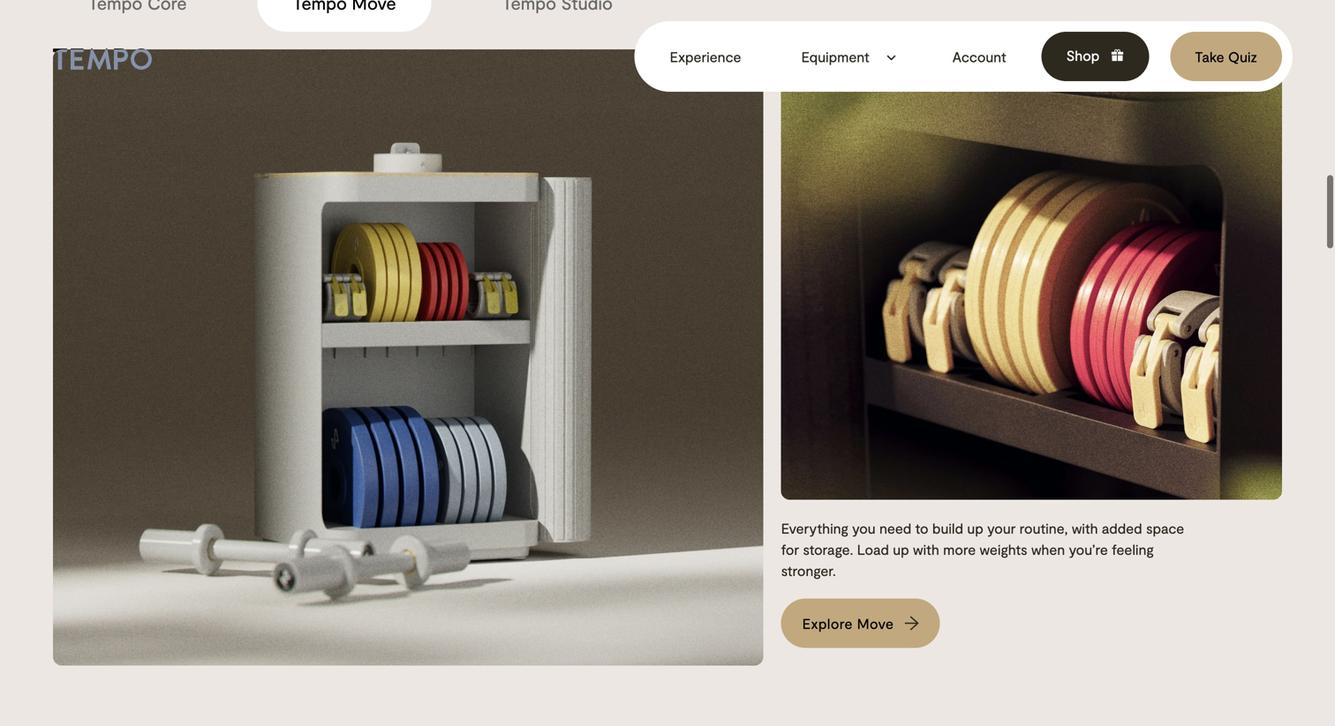 Task type: describe. For each thing, give the bounding box(es) containing it.
weights
[[980, 541, 1028, 558]]

need
[[880, 520, 912, 537]]

equipment
[[802, 48, 870, 65]]

your
[[988, 520, 1016, 537]]

03 homepage hardware move 2nd d 230620 image
[[781, 49, 1282, 500]]

quiz
[[1228, 48, 1258, 65]]

everything you need to build up your routine, with added space for storage. load up with more weights when you're feeling stronger.
[[781, 520, 1185, 579]]

everything
[[781, 520, 849, 537]]

account
[[953, 48, 1007, 65]]

shop
[[1067, 47, 1100, 64]]

when
[[1032, 541, 1065, 558]]

gift card icon image
[[1111, 48, 1125, 62]]

1 horizontal spatial up
[[967, 520, 984, 537]]

storage.
[[803, 541, 854, 558]]

you're
[[1069, 541, 1108, 558]]

equipment button
[[777, 32, 917, 81]]

explore move
[[802, 616, 894, 632]]

explore
[[802, 616, 853, 632]]

take
[[1195, 48, 1225, 65]]

03 homepage hardware move 1st d 230620 image
[[53, 49, 764, 666]]



Task type: locate. For each thing, give the bounding box(es) containing it.
stronger.
[[781, 563, 836, 579]]

up down need
[[893, 541, 909, 558]]

with
[[1072, 520, 1098, 537], [913, 541, 940, 558]]

1 horizontal spatial with
[[1072, 520, 1098, 537]]

build
[[933, 520, 964, 537]]

explore move link
[[781, 599, 940, 649]]

explore move button
[[781, 599, 940, 649]]

take quiz
[[1195, 48, 1258, 65]]

tempo image
[[53, 49, 152, 70]]

with up you're
[[1072, 520, 1098, 537]]

1 vertical spatial up
[[893, 541, 909, 558]]

move
[[857, 616, 894, 632]]

feeling
[[1112, 541, 1154, 558]]

account link
[[928, 32, 1031, 81], [949, 48, 1007, 65]]

added
[[1102, 520, 1143, 537]]

with down to
[[913, 541, 940, 558]]

for
[[781, 541, 799, 558]]

load
[[857, 541, 889, 558]]

experience link
[[645, 32, 766, 81], [666, 48, 741, 65]]

experience
[[670, 48, 741, 65]]

take quiz link
[[1171, 32, 1282, 81], [1192, 48, 1258, 65]]

up
[[967, 520, 984, 537], [893, 541, 909, 558]]

up left your at the right bottom of the page
[[967, 520, 984, 537]]

shop link
[[1042, 32, 1149, 81], [1063, 47, 1125, 64]]

1 vertical spatial with
[[913, 541, 940, 558]]

you
[[852, 520, 876, 537]]

0 vertical spatial up
[[967, 520, 984, 537]]

to
[[916, 520, 929, 537]]

space
[[1146, 520, 1185, 537]]

0 horizontal spatial up
[[893, 541, 909, 558]]

more
[[943, 541, 976, 558]]

0 vertical spatial with
[[1072, 520, 1098, 537]]

0 horizontal spatial with
[[913, 541, 940, 558]]

routine,
[[1020, 520, 1068, 537]]



